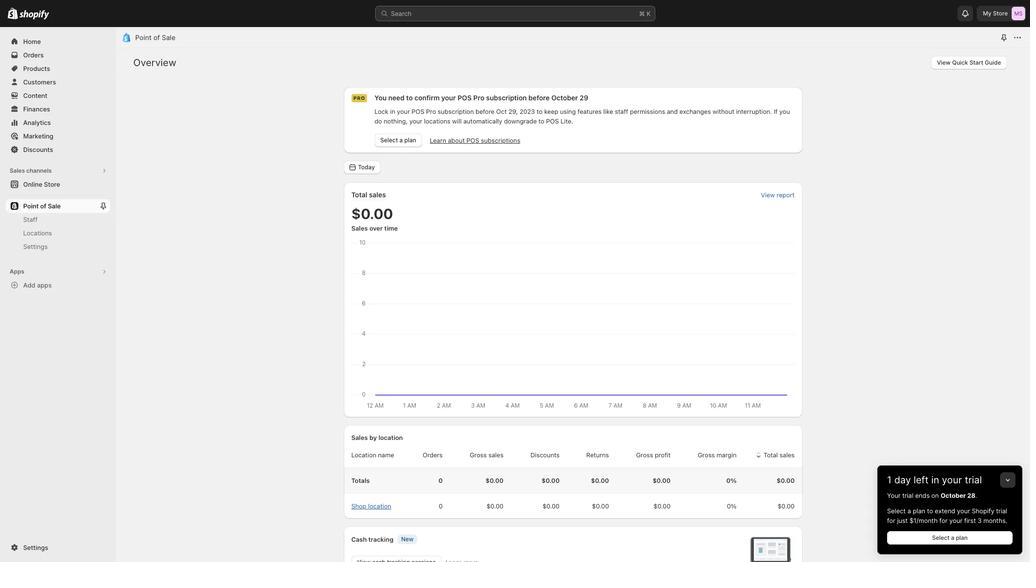 Task type: vqa. For each thing, say whether or not it's contained in the screenshot.
dialog
no



Task type: locate. For each thing, give the bounding box(es) containing it.
1 vertical spatial point of sale
[[23, 202, 61, 210]]

your up october
[[942, 475, 962, 486]]

1 vertical spatial trial
[[903, 492, 914, 500]]

0 horizontal spatial store
[[44, 181, 60, 188]]

point of sale link up overview
[[135, 33, 176, 42]]

1 day left in your trial button
[[878, 466, 1023, 486]]

1 vertical spatial settings link
[[6, 542, 110, 555]]

a for select a plan
[[951, 535, 955, 542]]

0 horizontal spatial point
[[23, 202, 39, 210]]

a for select a plan to extend your shopify trial for just $1/month for your first 3 months.
[[908, 508, 911, 515]]

point up staff
[[23, 202, 39, 210]]

months.
[[984, 517, 1008, 525]]

0 horizontal spatial select
[[887, 508, 906, 515]]

1 horizontal spatial a
[[951, 535, 955, 542]]

1 vertical spatial sale
[[48, 202, 61, 210]]

0 vertical spatial point of sale
[[135, 33, 176, 42]]

trial
[[965, 475, 982, 486], [903, 492, 914, 500], [997, 508, 1008, 515]]

a down "select a plan to extend your shopify trial for just $1/month for your first 3 months."
[[951, 535, 955, 542]]

sale up staff link
[[48, 202, 61, 210]]

your left first
[[950, 517, 963, 525]]

store right my
[[993, 10, 1008, 17]]

1 horizontal spatial point of sale
[[135, 33, 176, 42]]

point of sale link down online store button at the top left of page
[[6, 200, 98, 213]]

icon for point of sale image
[[122, 33, 131, 43]]

of up staff link
[[40, 202, 46, 210]]

0 horizontal spatial plan
[[913, 508, 926, 515]]

point
[[135, 33, 152, 42], [23, 202, 39, 210]]

sales channels
[[10, 167, 52, 174]]

0 vertical spatial trial
[[965, 475, 982, 486]]

2 settings from the top
[[23, 544, 48, 552]]

store down sales channels button
[[44, 181, 60, 188]]

guide
[[985, 59, 1001, 66]]

1 horizontal spatial point of sale link
[[135, 33, 176, 42]]

0 horizontal spatial of
[[40, 202, 46, 210]]

2 vertical spatial your
[[950, 517, 963, 525]]

1 vertical spatial of
[[40, 202, 46, 210]]

trial right your
[[903, 492, 914, 500]]

select a plan link
[[887, 532, 1013, 545]]

1 vertical spatial settings
[[23, 544, 48, 552]]

28
[[968, 492, 976, 500]]

0 vertical spatial point of sale link
[[135, 33, 176, 42]]

for
[[887, 517, 896, 525], [940, 517, 948, 525]]

apps button
[[6, 265, 110, 279]]

1 vertical spatial a
[[951, 535, 955, 542]]

sales
[[10, 167, 25, 174]]

0 vertical spatial settings
[[23, 243, 48, 251]]

a
[[908, 508, 911, 515], [951, 535, 955, 542]]

0 vertical spatial settings link
[[6, 240, 110, 254]]

1 vertical spatial store
[[44, 181, 60, 188]]

staff link
[[6, 213, 110, 227]]

your
[[942, 475, 962, 486], [957, 508, 970, 515], [950, 517, 963, 525]]

1 vertical spatial plan
[[956, 535, 968, 542]]

home
[[23, 38, 41, 45]]

0 vertical spatial a
[[908, 508, 911, 515]]

add apps
[[23, 282, 52, 289]]

store inside button
[[44, 181, 60, 188]]

point of sale up overview
[[135, 33, 176, 42]]

1 horizontal spatial trial
[[965, 475, 982, 486]]

for left just
[[887, 517, 896, 525]]

select down "select a plan to extend your shopify trial for just $1/month for your first 3 months."
[[932, 535, 950, 542]]

0 vertical spatial point
[[135, 33, 152, 42]]

your
[[887, 492, 901, 500]]

finances
[[23, 105, 50, 113]]

0 horizontal spatial point of sale link
[[6, 200, 98, 213]]

a inside "select a plan to extend your shopify trial for just $1/month for your first 3 months."
[[908, 508, 911, 515]]

0 vertical spatial of
[[153, 33, 160, 42]]

home link
[[6, 35, 110, 48]]

point right icon for point of sale
[[135, 33, 152, 42]]

0 vertical spatial your
[[942, 475, 962, 486]]

1 horizontal spatial of
[[153, 33, 160, 42]]

2 vertical spatial trial
[[997, 508, 1008, 515]]

0 vertical spatial plan
[[913, 508, 926, 515]]

my store
[[983, 10, 1008, 17]]

staff
[[23, 216, 38, 224]]

sale up overview
[[162, 33, 176, 42]]

products link
[[6, 62, 110, 75]]

settings
[[23, 243, 48, 251], [23, 544, 48, 552]]

shopify image
[[8, 8, 18, 19]]

plan up $1/month
[[913, 508, 926, 515]]

sales channels button
[[6, 164, 110, 178]]

0 vertical spatial store
[[993, 10, 1008, 17]]

for down the "extend"
[[940, 517, 948, 525]]

select up just
[[887, 508, 906, 515]]

plan inside "select a plan to extend your shopify trial for just $1/month for your first 3 months."
[[913, 508, 926, 515]]

store
[[993, 10, 1008, 17], [44, 181, 60, 188]]

of up overview
[[153, 33, 160, 42]]

point of sale up staff
[[23, 202, 61, 210]]

0 horizontal spatial for
[[887, 517, 896, 525]]

locations
[[23, 229, 52, 237]]

my store image
[[1012, 7, 1026, 20]]

start
[[970, 59, 984, 66]]

0 horizontal spatial a
[[908, 508, 911, 515]]

point of sale
[[135, 33, 176, 42], [23, 202, 61, 210]]

of
[[153, 33, 160, 42], [40, 202, 46, 210]]

discounts
[[23, 146, 53, 154]]

2 horizontal spatial trial
[[997, 508, 1008, 515]]

plan down first
[[956, 535, 968, 542]]

overview
[[133, 57, 176, 69]]

0 vertical spatial select
[[887, 508, 906, 515]]

view
[[937, 59, 951, 66]]

point of sale link
[[135, 33, 176, 42], [6, 200, 98, 213]]

trial inside "dropdown button"
[[965, 475, 982, 486]]

0 vertical spatial sale
[[162, 33, 176, 42]]

my
[[983, 10, 992, 17]]

sale
[[162, 33, 176, 42], [48, 202, 61, 210]]

shopify
[[972, 508, 995, 515]]

left
[[914, 475, 929, 486]]

trial up 28
[[965, 475, 982, 486]]

first
[[965, 517, 976, 525]]

1 horizontal spatial sale
[[162, 33, 176, 42]]

online
[[23, 181, 42, 188]]

0 horizontal spatial trial
[[903, 492, 914, 500]]

view quick start guide button
[[931, 56, 1007, 70]]

1 vertical spatial select
[[932, 535, 950, 542]]

online store button
[[0, 178, 116, 191]]

1
[[887, 475, 892, 486]]

discounts link
[[6, 143, 110, 157]]

a up just
[[908, 508, 911, 515]]

1 horizontal spatial plan
[[956, 535, 968, 542]]

trial up months.
[[997, 508, 1008, 515]]

0 horizontal spatial sale
[[48, 202, 61, 210]]

plan
[[913, 508, 926, 515], [956, 535, 968, 542]]

1 horizontal spatial store
[[993, 10, 1008, 17]]

⌘
[[639, 10, 645, 17]]

your up first
[[957, 508, 970, 515]]

in
[[932, 475, 940, 486]]

quick
[[952, 59, 968, 66]]

select
[[887, 508, 906, 515], [932, 535, 950, 542]]

apps
[[37, 282, 52, 289]]

day
[[895, 475, 911, 486]]

1 horizontal spatial for
[[940, 517, 948, 525]]

october
[[941, 492, 966, 500]]

settings link
[[6, 240, 110, 254], [6, 542, 110, 555]]

1 horizontal spatial select
[[932, 535, 950, 542]]

select inside "select a plan to extend your shopify trial for just $1/month for your first 3 months."
[[887, 508, 906, 515]]

a inside select a plan link
[[951, 535, 955, 542]]



Task type: describe. For each thing, give the bounding box(es) containing it.
customers
[[23, 78, 56, 86]]

finances link
[[6, 102, 110, 116]]

3
[[978, 517, 982, 525]]

products
[[23, 65, 50, 72]]

1 horizontal spatial point
[[135, 33, 152, 42]]

2 settings link from the top
[[6, 542, 110, 555]]

view quick start guide
[[937, 59, 1001, 66]]

analytics
[[23, 119, 51, 127]]

marketing
[[23, 132, 53, 140]]

store for my store
[[993, 10, 1008, 17]]

1 settings link from the top
[[6, 240, 110, 254]]

analytics link
[[6, 116, 110, 129]]

select for select a plan to extend your shopify trial for just $1/month for your first 3 months.
[[887, 508, 906, 515]]

your trial ends on october 28 .
[[887, 492, 977, 500]]

1 vertical spatial point
[[23, 202, 39, 210]]

1 vertical spatial your
[[957, 508, 970, 515]]

online store
[[23, 181, 60, 188]]

orders
[[23, 51, 44, 59]]

$1/month
[[910, 517, 938, 525]]

content link
[[6, 89, 110, 102]]

1 for from the left
[[887, 517, 896, 525]]

shopify image
[[19, 10, 49, 20]]

trial inside "select a plan to extend your shopify trial for just $1/month for your first 3 months."
[[997, 508, 1008, 515]]

ends
[[916, 492, 930, 500]]

store for online store
[[44, 181, 60, 188]]

content
[[23, 92, 47, 100]]

plan for select a plan
[[956, 535, 968, 542]]

1 settings from the top
[[23, 243, 48, 251]]

k
[[647, 10, 651, 17]]

select a plan
[[932, 535, 968, 542]]

just
[[897, 517, 908, 525]]

2 for from the left
[[940, 517, 948, 525]]

select for select a plan
[[932, 535, 950, 542]]

orders link
[[6, 48, 110, 62]]

add apps button
[[6, 279, 110, 292]]

.
[[976, 492, 977, 500]]

customers link
[[6, 75, 110, 89]]

add
[[23, 282, 35, 289]]

online store link
[[6, 178, 110, 191]]

apps
[[10, 268, 24, 275]]

search
[[391, 10, 412, 17]]

your inside "dropdown button"
[[942, 475, 962, 486]]

to
[[927, 508, 933, 515]]

extend
[[935, 508, 956, 515]]

0 horizontal spatial point of sale
[[23, 202, 61, 210]]

1 vertical spatial point of sale link
[[6, 200, 98, 213]]

1 day left in your trial element
[[878, 491, 1023, 555]]

plan for select a plan to extend your shopify trial for just $1/month for your first 3 months.
[[913, 508, 926, 515]]

1 day left in your trial
[[887, 475, 982, 486]]

channels
[[26, 167, 52, 174]]

select a plan to extend your shopify trial for just $1/month for your first 3 months.
[[887, 508, 1008, 525]]

marketing link
[[6, 129, 110, 143]]

on
[[932, 492, 939, 500]]

locations link
[[6, 227, 110, 240]]

⌘ k
[[639, 10, 651, 17]]



